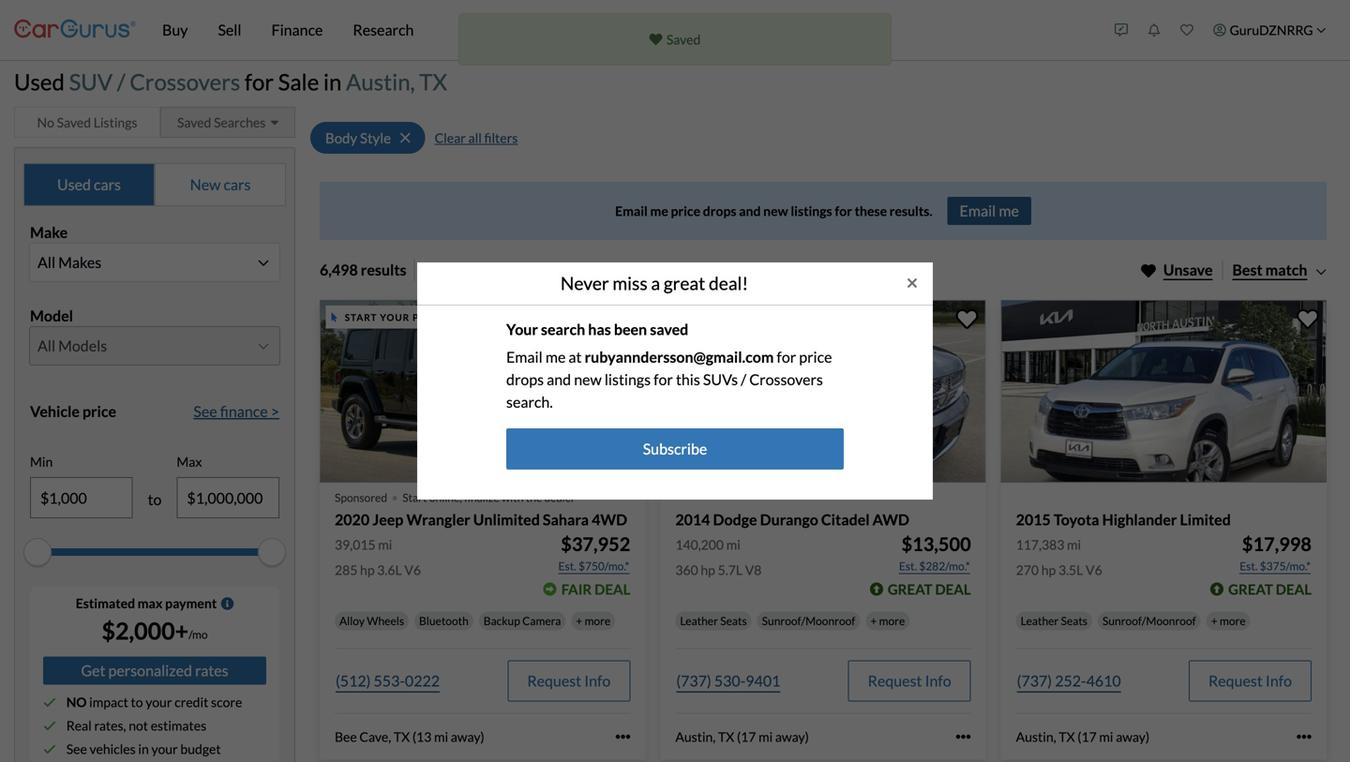 Task type: locate. For each thing, give the bounding box(es) containing it.
saved
[[667, 31, 701, 47], [57, 114, 91, 130], [177, 114, 211, 130]]

tx left (13
[[394, 729, 410, 745]]

2 v6 from the left
[[1086, 562, 1103, 578]]

2 info from the left
[[925, 672, 952, 690]]

·
[[391, 479, 399, 513]]

body style button
[[310, 122, 425, 154]]

$17,998 est. $375/mo.*
[[1240, 533, 1312, 573]]

cars right new
[[224, 175, 251, 194]]

2 (17 from the left
[[1078, 729, 1097, 745]]

fair deal
[[562, 581, 631, 598]]

1 hp from the left
[[360, 562, 375, 578]]

1 great from the left
[[888, 581, 933, 598]]

3.5l
[[1059, 562, 1084, 578]]

saved left searches
[[177, 114, 211, 130]]

your
[[146, 695, 172, 711], [151, 742, 178, 758]]

get personalized rates
[[81, 662, 229, 680]]

(737) for (737) 530-9401
[[677, 672, 712, 690]]

2 hp from the left
[[701, 562, 716, 578]]

2 away) from the left
[[776, 729, 809, 745]]

your for credit
[[146, 695, 172, 711]]

0 vertical spatial check image
[[43, 696, 56, 709]]

1 horizontal spatial +
[[871, 614, 877, 628]]

email me button
[[948, 197, 1032, 225]]

1 horizontal spatial great
[[1229, 581, 1274, 598]]

used for used cars
[[57, 175, 91, 194]]

(737) left 252-
[[1017, 672, 1053, 690]]

1 horizontal spatial (17
[[1078, 729, 1097, 745]]

2 horizontal spatial est.
[[1240, 559, 1258, 573]]

with
[[502, 491, 524, 505]]

$282/mo.*
[[920, 559, 970, 573]]

0 vertical spatial your
[[146, 695, 172, 711]]

mi down the jeep
[[378, 537, 392, 553]]

price for for price drops and new listings for this suvs / crossovers search.
[[799, 348, 832, 366]]

1 horizontal spatial est.
[[899, 559, 917, 573]]

me for email me price drops and new listings for these results.
[[651, 203, 669, 219]]

more down fair deal
[[585, 614, 611, 628]]

Min text field
[[31, 478, 132, 518]]

est. $282/mo.* button
[[898, 557, 971, 576]]

great down est. $282/mo.* button
[[888, 581, 933, 598]]

est. down $17,998
[[1240, 559, 1258, 573]]

search
[[541, 320, 585, 338]]

hp right 270
[[1042, 562, 1056, 578]]

menu item
[[1204, 4, 1337, 56]]

1 v6 from the left
[[405, 562, 421, 578]]

hp inside 117,383 mi 270 hp 3.5l v6
[[1042, 562, 1056, 578]]

1 horizontal spatial crossovers
[[750, 370, 823, 389]]

away) down 9401 on the bottom of the page
[[776, 729, 809, 745]]

email inside button
[[960, 201, 996, 220]]

0 vertical spatial price
[[671, 203, 701, 219]]

2 request info from the left
[[868, 672, 952, 690]]

$17,998
[[1243, 533, 1312, 556]]

2 ellipsis h image from the left
[[956, 730, 971, 745]]

no
[[37, 114, 54, 130]]

>
[[271, 402, 280, 421]]

2 request from the left
[[868, 672, 922, 690]]

v6 right 3.6l
[[405, 562, 421, 578]]

rubyanndersson@gmail.com
[[585, 348, 774, 366]]

backup camera
[[484, 614, 561, 628]]

v6 right 3.5l
[[1086, 562, 1103, 578]]

price for vehicle price
[[83, 402, 116, 421]]

1 horizontal spatial price
[[671, 203, 701, 219]]

0 horizontal spatial hp
[[360, 562, 375, 578]]

0 horizontal spatial seats
[[721, 614, 747, 628]]

1 vertical spatial /
[[741, 370, 747, 389]]

est. down $13,500
[[899, 559, 917, 573]]

austin,
[[346, 68, 415, 95], [442, 261, 490, 279], [676, 729, 716, 745], [1016, 729, 1057, 745]]

0 horizontal spatial drops
[[507, 370, 544, 389]]

bee
[[335, 729, 357, 745]]

info for $13,500
[[925, 672, 952, 690]]

cars
[[94, 175, 121, 194], [224, 175, 251, 194]]

for
[[245, 68, 274, 95], [835, 203, 853, 219], [777, 348, 797, 366], [654, 370, 673, 389]]

highlander
[[1103, 511, 1178, 529]]

credit
[[175, 695, 209, 711]]

1 austin, tx (17 mi away) from the left
[[676, 729, 809, 745]]

1 cars from the left
[[94, 175, 121, 194]]

me
[[999, 201, 1019, 220], [651, 203, 669, 219], [546, 348, 566, 366]]

140,200 mi 360 hp 5.7l v8
[[676, 537, 762, 578]]

1 horizontal spatial in
[[324, 68, 342, 95]]

email right 'results.'
[[960, 201, 996, 220]]

away) down 4610 on the bottom right of page
[[1116, 729, 1150, 745]]

used inside button
[[57, 175, 91, 194]]

1 (17 from the left
[[737, 729, 756, 745]]

0 horizontal spatial in
[[138, 742, 149, 758]]

sale
[[278, 68, 319, 95]]

0 vertical spatial used
[[14, 68, 65, 95]]

1 great deal from the left
[[888, 581, 971, 598]]

2 horizontal spatial info
[[1266, 672, 1293, 690]]

1 request info from the left
[[527, 672, 611, 690]]

me for email me at rubyanndersson@gmail.com
[[546, 348, 566, 366]]

0 horizontal spatial leather
[[680, 614, 718, 628]]

1 horizontal spatial to
[[148, 491, 162, 509]]

austin, up style
[[346, 68, 415, 95]]

1 vertical spatial check image
[[43, 720, 56, 733]]

1 horizontal spatial hp
[[701, 562, 716, 578]]

deal for $13,500
[[936, 581, 971, 598]]

filters
[[484, 130, 518, 146]]

530-
[[715, 672, 746, 690]]

2 horizontal spatial me
[[999, 201, 1019, 220]]

9401
[[746, 672, 781, 690]]

email me price drops and new listings for these results.
[[615, 203, 933, 219]]

0 horizontal spatial info
[[585, 672, 611, 690]]

1 horizontal spatial see
[[194, 402, 217, 421]]

great deal down "est. $375/mo.*" button
[[1229, 581, 1312, 598]]

cars down the listings
[[94, 175, 121, 194]]

me inside never miss a great deal! dialog
[[546, 348, 566, 366]]

0 horizontal spatial deal
[[595, 581, 631, 598]]

used up no
[[14, 68, 65, 95]]

saved right heart image
[[667, 31, 701, 47]]

1 horizontal spatial request
[[868, 672, 922, 690]]

2 horizontal spatial request
[[1209, 672, 1263, 690]]

hp right 360
[[701, 562, 716, 578]]

0 horizontal spatial /
[[117, 68, 125, 95]]

/ right suv
[[117, 68, 125, 95]]

clear all filters button
[[435, 126, 518, 149]]

(13
[[413, 729, 432, 745]]

ellipsis h image for $13,500
[[956, 730, 971, 745]]

check image
[[43, 743, 56, 756]]

2 horizontal spatial + more
[[1212, 614, 1246, 628]]

cave,
[[360, 729, 391, 745]]

1 vertical spatial used
[[57, 175, 91, 194]]

0 vertical spatial to
[[148, 491, 162, 509]]

1 horizontal spatial new
[[764, 203, 789, 219]]

in down not
[[138, 742, 149, 758]]

0 horizontal spatial v6
[[405, 562, 421, 578]]

saved right no
[[57, 114, 91, 130]]

saved cars image
[[1181, 23, 1194, 37]]

1 horizontal spatial and
[[739, 203, 761, 219]]

2 est. from the left
[[899, 559, 917, 573]]

see left finance
[[194, 402, 217, 421]]

0 horizontal spatial and
[[547, 370, 571, 389]]

leather
[[680, 614, 718, 628], [1021, 614, 1059, 628]]

1 + more from the left
[[576, 614, 611, 628]]

1 vertical spatial price
[[799, 348, 832, 366]]

and up deal!
[[739, 203, 761, 219]]

mi inside 39,015 mi 285 hp 3.6l v6
[[378, 537, 392, 553]]

2 horizontal spatial hp
[[1042, 562, 1056, 578]]

heart image
[[650, 33, 663, 46]]

leather seats down 5.7l
[[680, 614, 747, 628]]

0 horizontal spatial more
[[585, 614, 611, 628]]

great for $17,998
[[1229, 581, 1274, 598]]

finalize
[[464, 491, 500, 505]]

0 horizontal spatial away)
[[451, 729, 485, 745]]

0 horizontal spatial price
[[83, 402, 116, 421]]

email for email me
[[960, 201, 996, 220]]

vehicle price
[[30, 402, 116, 421]]

leather down 360
[[680, 614, 718, 628]]

great down "est. $375/mo.*" button
[[1229, 581, 1274, 598]]

3 + more from the left
[[1212, 614, 1246, 628]]

search.
[[507, 393, 553, 411]]

tx up clear
[[420, 68, 447, 95]]

1 request from the left
[[527, 672, 582, 690]]

0 horizontal spatial request
[[527, 672, 582, 690]]

1 horizontal spatial me
[[651, 203, 669, 219]]

has
[[588, 320, 611, 338]]

in
[[324, 68, 342, 95], [138, 742, 149, 758]]

me for email me
[[999, 201, 1019, 220]]

hp inside 140,200 mi 360 hp 5.7l v8
[[701, 562, 716, 578]]

hp
[[360, 562, 375, 578], [701, 562, 716, 578], [1042, 562, 1056, 578]]

2 horizontal spatial away)
[[1116, 729, 1150, 745]]

(17 down 530-
[[737, 729, 756, 745]]

0 horizontal spatial cars
[[94, 175, 121, 194]]

0 horizontal spatial me
[[546, 348, 566, 366]]

deal
[[595, 581, 631, 598], [936, 581, 971, 598], [1276, 581, 1312, 598]]

v6 inside 39,015 mi 285 hp 3.6l v6
[[405, 562, 421, 578]]

1 horizontal spatial email
[[615, 203, 648, 219]]

3 away) from the left
[[1116, 729, 1150, 745]]

used cars
[[57, 175, 121, 194]]

drops up search.
[[507, 370, 544, 389]]

crossovers right suvs
[[750, 370, 823, 389]]

1 deal from the left
[[595, 581, 631, 598]]

personalized
[[108, 662, 192, 680]]

0 horizontal spatial request info button
[[508, 661, 631, 702]]

(17 for ellipsis h image for $13,500
[[737, 729, 756, 745]]

0 horizontal spatial est.
[[559, 559, 577, 573]]

2 horizontal spatial saved
[[667, 31, 701, 47]]

1 vertical spatial crossovers
[[750, 370, 823, 389]]

blizzard pearl 2015 toyota highlander limited suv / crossover front-wheel drive automatic image
[[1001, 300, 1327, 483]]

leather seats
[[680, 614, 747, 628], [1021, 614, 1088, 628]]

more down est. $282/mo.* button
[[879, 614, 905, 628]]

(512) 553-0222
[[336, 672, 440, 690]]

mouse pointer image
[[332, 313, 337, 322]]

listings down email me at rubyanndersson@gmail.com
[[605, 370, 651, 389]]

est. $750/mo.* button
[[558, 557, 631, 576]]

leather down 270
[[1021, 614, 1059, 628]]

your down estimates
[[151, 742, 178, 758]]

new
[[190, 175, 221, 194]]

ellipsis h image
[[616, 730, 631, 745], [956, 730, 971, 745], [1297, 730, 1312, 745]]

6,498 results
[[320, 261, 407, 279]]

me inside button
[[999, 201, 1019, 220]]

0 horizontal spatial listings
[[605, 370, 651, 389]]

140,200
[[676, 537, 724, 553]]

1 vertical spatial drops
[[507, 370, 544, 389]]

check image up check icon
[[43, 720, 56, 733]]

estimates
[[151, 718, 207, 734]]

drops up deal!
[[703, 203, 737, 219]]

2 deal from the left
[[936, 581, 971, 598]]

3.6l
[[377, 562, 402, 578]]

(737) left 530-
[[677, 672, 712, 690]]

1 seats from the left
[[721, 614, 747, 628]]

been
[[614, 320, 647, 338]]

v6 inside 117,383 mi 270 hp 3.5l v6
[[1086, 562, 1103, 578]]

in right sale
[[324, 68, 342, 95]]

1 horizontal spatial drops
[[703, 203, 737, 219]]

0 horizontal spatial (737)
[[677, 672, 712, 690]]

deal down $375/mo.*
[[1276, 581, 1312, 598]]

price inside 'for price drops and new listings for this suvs / crossovers search.'
[[799, 348, 832, 366]]

check image
[[43, 696, 56, 709], [43, 720, 56, 733]]

deal down $282/mo.*
[[936, 581, 971, 598]]

no saved listings
[[37, 114, 137, 130]]

1 vertical spatial new
[[574, 370, 602, 389]]

1 horizontal spatial /
[[741, 370, 747, 389]]

2 seats from the left
[[1061, 614, 1088, 628]]

hp inside 39,015 mi 285 hp 3.6l v6
[[360, 562, 375, 578]]

0 vertical spatial see
[[194, 402, 217, 421]]

+ more
[[576, 614, 611, 628], [871, 614, 905, 628], [1212, 614, 1246, 628]]

0 horizontal spatial ellipsis h image
[[616, 730, 631, 745]]

1 (737) from the left
[[677, 672, 712, 690]]

/ inside 'for price drops and new listings for this suvs / crossovers search.'
[[741, 370, 747, 389]]

deal down $750/mo.*
[[595, 581, 631, 598]]

0 horizontal spatial crossovers
[[130, 68, 240, 95]]

great deal down est. $282/mo.* button
[[888, 581, 971, 598]]

(737)
[[677, 672, 712, 690], [1017, 672, 1053, 690]]

unsave button
[[1141, 259, 1213, 281]]

2 leather seats from the left
[[1021, 614, 1088, 628]]

1 horizontal spatial seats
[[1061, 614, 1088, 628]]

3 deal from the left
[[1276, 581, 1312, 598]]

1 horizontal spatial listings
[[791, 203, 833, 219]]

see for see finance >
[[194, 402, 217, 421]]

to left max "text field"
[[148, 491, 162, 509]]

2 horizontal spatial deal
[[1276, 581, 1312, 598]]

0 horizontal spatial see
[[66, 742, 87, 758]]

real
[[66, 718, 92, 734]]

1 horizontal spatial request info button
[[849, 661, 971, 702]]

austin, tx (17 mi away) down 252-
[[1016, 729, 1150, 745]]

crossovers up saved searches
[[130, 68, 240, 95]]

saved searches button
[[160, 107, 295, 138]]

1 est. from the left
[[559, 559, 577, 573]]

great
[[888, 581, 933, 598], [1229, 581, 1274, 598]]

1 horizontal spatial sunroof/moonroof
[[1103, 614, 1197, 628]]

2 horizontal spatial request info
[[1209, 672, 1293, 690]]

est. up fair
[[559, 559, 577, 573]]

1 more from the left
[[585, 614, 611, 628]]

2 request info button from the left
[[849, 661, 971, 702]]

2 great from the left
[[1229, 581, 1274, 598]]

hp right 285
[[360, 562, 375, 578]]

0 horizontal spatial email
[[507, 348, 543, 366]]

1 horizontal spatial away)
[[776, 729, 809, 745]]

1 horizontal spatial austin, tx (17 mi away)
[[1016, 729, 1150, 745]]

austin, tx (17 mi away)
[[676, 729, 809, 745], [1016, 729, 1150, 745]]

1 horizontal spatial v6
[[1086, 562, 1103, 578]]

0 horizontal spatial (17
[[737, 729, 756, 745]]

mi down 4610 on the bottom right of page
[[1100, 729, 1114, 745]]

leather seats down 3.5l
[[1021, 614, 1088, 628]]

sunroof/moonroof up 9401 on the bottom of the page
[[762, 614, 856, 628]]

1 horizontal spatial deal
[[936, 581, 971, 598]]

0 horizontal spatial great
[[888, 581, 933, 598]]

1 ellipsis h image from the left
[[616, 730, 631, 745]]

(17 down 252-
[[1078, 729, 1097, 745]]

3 hp from the left
[[1042, 562, 1056, 578]]

2 more from the left
[[879, 614, 905, 628]]

1 vertical spatial see
[[66, 742, 87, 758]]

used for used suv / crossovers for sale in austin, tx
[[14, 68, 65, 95]]

menu bar
[[136, 0, 1106, 60]]

1 vertical spatial listings
[[605, 370, 651, 389]]

2 cars from the left
[[224, 175, 251, 194]]

used up "make"
[[57, 175, 91, 194]]

see down real
[[66, 742, 87, 758]]

2 (737) from the left
[[1017, 672, 1053, 690]]

2 + more from the left
[[871, 614, 905, 628]]

seats down 3.5l
[[1061, 614, 1088, 628]]

(512)
[[336, 672, 371, 690]]

1 horizontal spatial more
[[879, 614, 905, 628]]

0 horizontal spatial leather seats
[[680, 614, 747, 628]]

dodge
[[713, 511, 757, 529]]

budget
[[180, 742, 221, 758]]

est. inside '$13,500 est. $282/mo.*'
[[899, 559, 917, 573]]

saved inside button
[[177, 114, 211, 130]]

+ more down "est. $375/mo.*" button
[[1212, 614, 1246, 628]]

est. inside $17,998 est. $375/mo.*
[[1240, 559, 1258, 573]]

0 horizontal spatial to
[[131, 695, 143, 711]]

1 vertical spatial your
[[151, 742, 178, 758]]

+ more down fair deal
[[576, 614, 611, 628]]

2 austin, tx (17 mi away) from the left
[[1016, 729, 1150, 745]]

request info for $13,500
[[868, 672, 952, 690]]

and down at in the left top of the page
[[547, 370, 571, 389]]

4610
[[1087, 672, 1122, 690]]

sunroof/moonroof
[[762, 614, 856, 628], [1103, 614, 1197, 628]]

3 request info button from the left
[[1189, 661, 1312, 702]]

saved for saved searches
[[177, 114, 211, 130]]

sunroof/moonroof up 4610 on the bottom right of page
[[1103, 614, 1197, 628]]

saved for saved
[[667, 31, 701, 47]]

est. inside $37,952 est. $750/mo.*
[[559, 559, 577, 573]]

2 horizontal spatial email
[[960, 201, 996, 220]]

mi down dodge on the bottom
[[727, 537, 741, 553]]

menu
[[1106, 4, 1337, 56]]

est. $375/mo.* button
[[1239, 557, 1312, 576]]

2 horizontal spatial ellipsis h image
[[1297, 730, 1312, 745]]

1 info from the left
[[585, 672, 611, 690]]

0 vertical spatial crossovers
[[130, 68, 240, 95]]

2014 dodge durango citadel awd
[[676, 511, 910, 529]]

email down your
[[507, 348, 543, 366]]

times image
[[903, 276, 922, 291]]

alloy
[[340, 614, 365, 628]]

2 sunroof/moonroof from the left
[[1103, 614, 1197, 628]]

estimated
[[76, 596, 135, 612]]

1 horizontal spatial ellipsis h image
[[956, 730, 971, 745]]

2 horizontal spatial more
[[1220, 614, 1246, 628]]

6,498
[[320, 261, 358, 279]]

1 horizontal spatial cars
[[224, 175, 251, 194]]

2 great deal from the left
[[1229, 581, 1312, 598]]

unlimited
[[473, 511, 540, 529]]

seats down 5.7l
[[721, 614, 747, 628]]

0 horizontal spatial + more
[[576, 614, 611, 628]]

1 horizontal spatial info
[[925, 672, 952, 690]]

more down "est. $375/mo.*" button
[[1220, 614, 1246, 628]]

2 horizontal spatial +
[[1212, 614, 1218, 628]]

your up estimates
[[146, 695, 172, 711]]

cargurus logo homepage link link
[[14, 3, 136, 57]]

to up real rates, not estimates
[[131, 695, 143, 711]]

0 horizontal spatial +
[[576, 614, 583, 628]]

austin, tx (17 mi away) down 530-
[[676, 729, 809, 745]]

check image left no
[[43, 696, 56, 709]]

the
[[526, 491, 542, 505]]

jeep
[[373, 511, 404, 529]]

39,015
[[335, 537, 376, 553]]

email up miss
[[615, 203, 648, 219]]

3 est. from the left
[[1240, 559, 1258, 573]]

request info button for $37,952
[[508, 661, 631, 702]]

0 horizontal spatial austin, tx (17 mi away)
[[676, 729, 809, 745]]

/
[[117, 68, 125, 95], [741, 370, 747, 389]]

+ more down est. $282/mo.* button
[[871, 614, 905, 628]]

listings left these
[[791, 203, 833, 219]]

/ right suvs
[[741, 370, 747, 389]]

info for $37,952
[[585, 672, 611, 690]]

mi down toyota
[[1067, 537, 1082, 553]]

2 horizontal spatial request info button
[[1189, 661, 1312, 702]]

1 horizontal spatial saved
[[177, 114, 211, 130]]

1 request info button from the left
[[508, 661, 631, 702]]

away) right (13
[[451, 729, 485, 745]]

0 horizontal spatial request info
[[527, 672, 611, 690]]

(737) for (737) 252-4610
[[1017, 672, 1053, 690]]

away) for first ellipsis h image from the right
[[1116, 729, 1150, 745]]

great deal for $13,500
[[888, 581, 971, 598]]

listings inside 'for price drops and new listings for this suvs / crossovers search.'
[[605, 370, 651, 389]]

1 horizontal spatial request info
[[868, 672, 952, 690]]



Task type: vqa. For each thing, say whether or not it's contained in the screenshot.
"sponsored · start online, finalize with the dealer 2020 jeep wrangler unlimited sahara 4wd"
yes



Task type: describe. For each thing, give the bounding box(es) containing it.
and inside 'for price drops and new listings for this suvs / crossovers search.'
[[547, 370, 571, 389]]

0 vertical spatial drops
[[703, 203, 737, 219]]

limited
[[1180, 511, 1231, 529]]

mi down 9401 on the bottom of the page
[[759, 729, 773, 745]]

tx down (737) 530-9401 button
[[718, 729, 735, 745]]

great deal for $17,998
[[1229, 581, 1312, 598]]

deal for $17,998
[[1276, 581, 1312, 598]]

ellipsis h image for $37,952
[[616, 730, 631, 745]]

3 + from the left
[[1212, 614, 1218, 628]]

hp for $37,952
[[360, 562, 375, 578]]

0 vertical spatial and
[[739, 203, 761, 219]]

(737) 252-4610
[[1017, 672, 1122, 690]]

2 + from the left
[[871, 614, 877, 628]]

see finance > link
[[194, 400, 280, 423]]

1 away) from the left
[[451, 729, 485, 745]]

est. for $37,952
[[559, 559, 577, 573]]

sponsored
[[335, 491, 387, 505]]

dealer
[[544, 491, 576, 505]]

sponsored · start online, finalize with the dealer 2020 jeep wrangler unlimited sahara 4wd
[[335, 479, 628, 529]]

new cars button
[[155, 163, 286, 206]]

miss
[[613, 272, 648, 294]]

hp for $13,500
[[701, 562, 716, 578]]

39,015 mi 285 hp 3.6l v6
[[335, 537, 421, 578]]

a
[[651, 272, 660, 294]]

request info for $37,952
[[527, 672, 611, 690]]

$750/mo.*
[[579, 559, 630, 573]]

2 leather from the left
[[1021, 614, 1059, 628]]

at
[[569, 348, 582, 366]]

bluetooth
[[419, 614, 469, 628]]

awd
[[873, 511, 910, 529]]

suvs
[[703, 370, 738, 389]]

black clearcoat 2020 jeep wrangler unlimited sahara 4wd suv / crossover four-wheel drive 8-speed automatic image
[[320, 300, 646, 483]]

(17 for first ellipsis h image from the right
[[1078, 729, 1097, 745]]

austin, down (737) 530-9401 button
[[676, 729, 716, 745]]

used cars button
[[23, 163, 155, 206]]

clear all filters
[[435, 130, 518, 146]]

v6 for $17,998
[[1086, 562, 1103, 578]]

3 ellipsis h image from the left
[[1297, 730, 1312, 745]]

mi inside 117,383 mi 270 hp 3.5l v6
[[1067, 537, 1082, 553]]

rates,
[[94, 718, 126, 734]]

austin, right results
[[442, 261, 490, 279]]

553-
[[374, 672, 405, 690]]

new inside 'for price drops and new listings for this suvs / crossovers search.'
[[574, 370, 602, 389]]

austin, down (737) 252-4610 button
[[1016, 729, 1057, 745]]

subscribe
[[643, 440, 708, 458]]

252-
[[1055, 672, 1087, 690]]

crossovers inside 'for price drops and new listings for this suvs / crossovers search.'
[[750, 370, 823, 389]]

4wd
[[592, 511, 628, 529]]

2020
[[335, 511, 370, 529]]

2 check image from the top
[[43, 720, 56, 733]]

finance
[[220, 402, 268, 421]]

fair
[[562, 581, 592, 598]]

117,383 mi 270 hp 3.5l v6
[[1016, 537, 1103, 578]]

est. for $13,500
[[899, 559, 917, 573]]

v6 for $37,952
[[405, 562, 421, 578]]

$13,500 est. $282/mo.*
[[899, 533, 971, 573]]

1 leather from the left
[[680, 614, 718, 628]]

1 sunroof/moonroof from the left
[[762, 614, 856, 628]]

(737) 530-9401
[[677, 672, 781, 690]]

austin, tx
[[442, 261, 512, 279]]

0 vertical spatial /
[[117, 68, 125, 95]]

mi right (13
[[434, 729, 448, 745]]

request for $13,500
[[868, 672, 922, 690]]

deal!
[[709, 272, 749, 294]]

$37,952
[[561, 533, 631, 556]]

real rates, not estimates
[[66, 718, 207, 734]]

see for see vehicles in your budget
[[66, 742, 87, 758]]

0222
[[405, 672, 440, 690]]

3 more from the left
[[1220, 614, 1246, 628]]

email me
[[960, 201, 1019, 220]]

1 vertical spatial in
[[138, 742, 149, 758]]

your search has been saved
[[507, 320, 689, 338]]

v8
[[745, 562, 762, 578]]

5.7l
[[718, 562, 743, 578]]

saved searches
[[177, 114, 266, 130]]

body style
[[325, 129, 391, 146]]

hp for $17,998
[[1042, 562, 1056, 578]]

est. for $17,998
[[1240, 559, 1258, 573]]

email for email me price drops and new listings for these results.
[[615, 203, 648, 219]]

durango
[[760, 511, 819, 529]]

your for budget
[[151, 742, 178, 758]]

great for $13,500
[[888, 581, 933, 598]]

info circle image
[[221, 597, 234, 610]]

make
[[30, 223, 68, 241]]

0 vertical spatial new
[[764, 203, 789, 219]]

impact
[[89, 695, 128, 711]]

0 vertical spatial in
[[324, 68, 342, 95]]

min
[[30, 454, 53, 470]]

max
[[138, 596, 163, 612]]

score
[[211, 695, 242, 711]]

$13,500
[[902, 533, 971, 556]]

toyota
[[1054, 511, 1100, 529]]

backup
[[484, 614, 520, 628]]

1 + from the left
[[576, 614, 583, 628]]

2014 dodge durango citadel awd suv / crossover all-wheel drive automatic image
[[661, 300, 986, 483]]

get personalized rates button
[[43, 657, 266, 685]]

$2,000+ /mo
[[102, 617, 208, 645]]

wrangler
[[407, 511, 471, 529]]

1 check image from the top
[[43, 696, 56, 709]]

model
[[30, 307, 73, 325]]

0 vertical spatial listings
[[791, 203, 833, 219]]

for price drops and new listings for this suvs / crossovers search.
[[507, 348, 832, 411]]

body
[[325, 129, 357, 146]]

wheels
[[367, 614, 404, 628]]

add a car review image
[[1115, 23, 1129, 37]]

285
[[335, 562, 358, 578]]

never
[[561, 272, 609, 294]]

cargurus logo homepage link image
[[14, 3, 136, 57]]

mi inside 140,200 mi 360 hp 5.7l v8
[[727, 537, 741, 553]]

1 leather seats from the left
[[680, 614, 747, 628]]

max
[[177, 454, 202, 470]]

alloy wheels
[[340, 614, 404, 628]]

3 request from the left
[[1209, 672, 1263, 690]]

caret down image
[[270, 116, 279, 129]]

cars for used cars
[[94, 175, 121, 194]]

drops inside 'for price drops and new listings for this suvs / crossovers search.'
[[507, 370, 544, 389]]

citadel
[[822, 511, 870, 529]]

tx down (737) 252-4610 button
[[1059, 729, 1075, 745]]

2015 toyota highlander limited
[[1016, 511, 1231, 529]]

cars for new cars
[[224, 175, 251, 194]]

new cars
[[190, 175, 251, 194]]

(737) 252-4610 button
[[1016, 661, 1122, 702]]

vehicles
[[90, 742, 136, 758]]

request info button for $13,500
[[849, 661, 971, 702]]

never miss a great deal! dialog
[[417, 263, 933, 500]]

no impact to your credit score
[[66, 695, 242, 711]]

2014
[[676, 511, 710, 529]]

saved
[[650, 320, 689, 338]]

email me at rubyanndersson@gmail.com
[[507, 348, 774, 366]]

Max text field
[[178, 478, 279, 518]]

times image
[[400, 130, 410, 146]]

3 info from the left
[[1266, 672, 1293, 690]]

email inside never miss a great deal! dialog
[[507, 348, 543, 366]]

searches
[[214, 114, 266, 130]]

tx up your
[[493, 261, 512, 279]]

request for $37,952
[[527, 672, 582, 690]]

this
[[676, 370, 701, 389]]

0 horizontal spatial saved
[[57, 114, 91, 130]]

$375/mo.*
[[1260, 559, 1311, 573]]

listings
[[94, 114, 137, 130]]

online,
[[429, 491, 462, 505]]

360
[[676, 562, 699, 578]]

1 vertical spatial to
[[131, 695, 143, 711]]

away) for ellipsis h image for $13,500
[[776, 729, 809, 745]]

3 request info from the left
[[1209, 672, 1293, 690]]

results
[[361, 261, 407, 279]]

deal for $37,952
[[595, 581, 631, 598]]

$2,000+
[[102, 617, 189, 645]]



